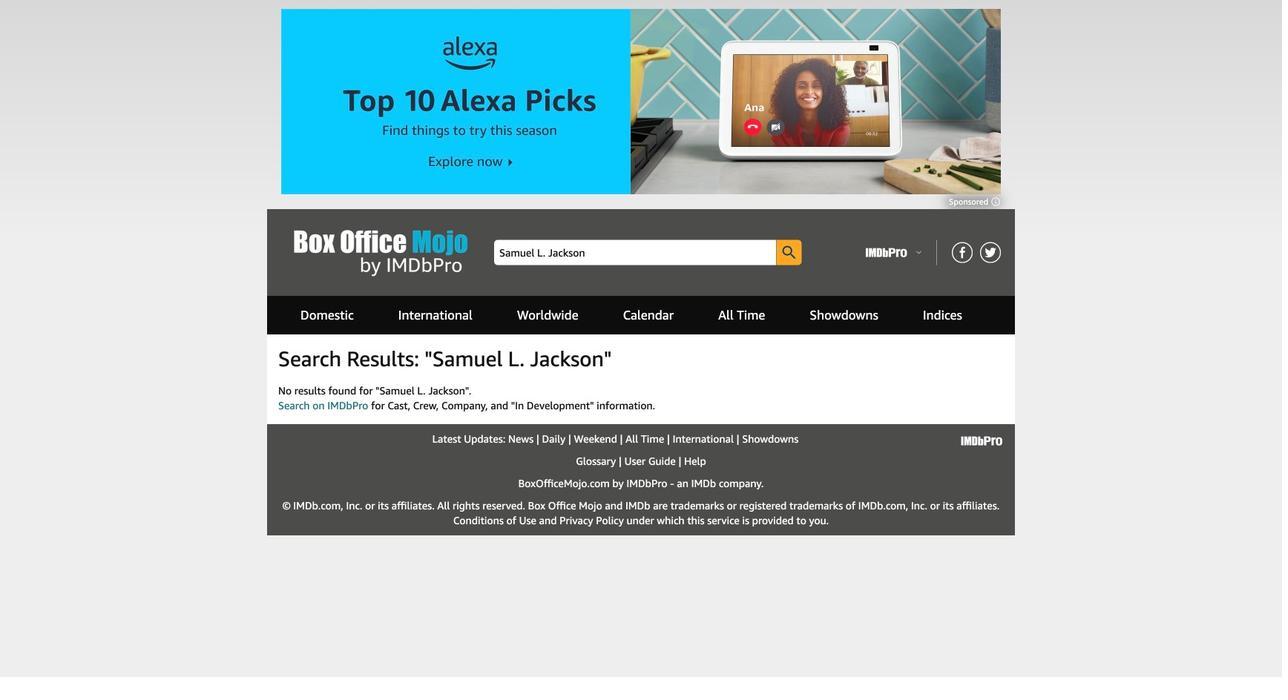 Task type: vqa. For each thing, say whether or not it's contained in the screenshot.
the search for titles search field
yes



Task type: describe. For each thing, give the bounding box(es) containing it.
sponsored content section
[[281, 9, 1001, 205]]



Task type: locate. For each thing, give the bounding box(es) containing it.
None submit
[[777, 240, 802, 265]]

Search for Titles search field
[[494, 240, 776, 265]]



